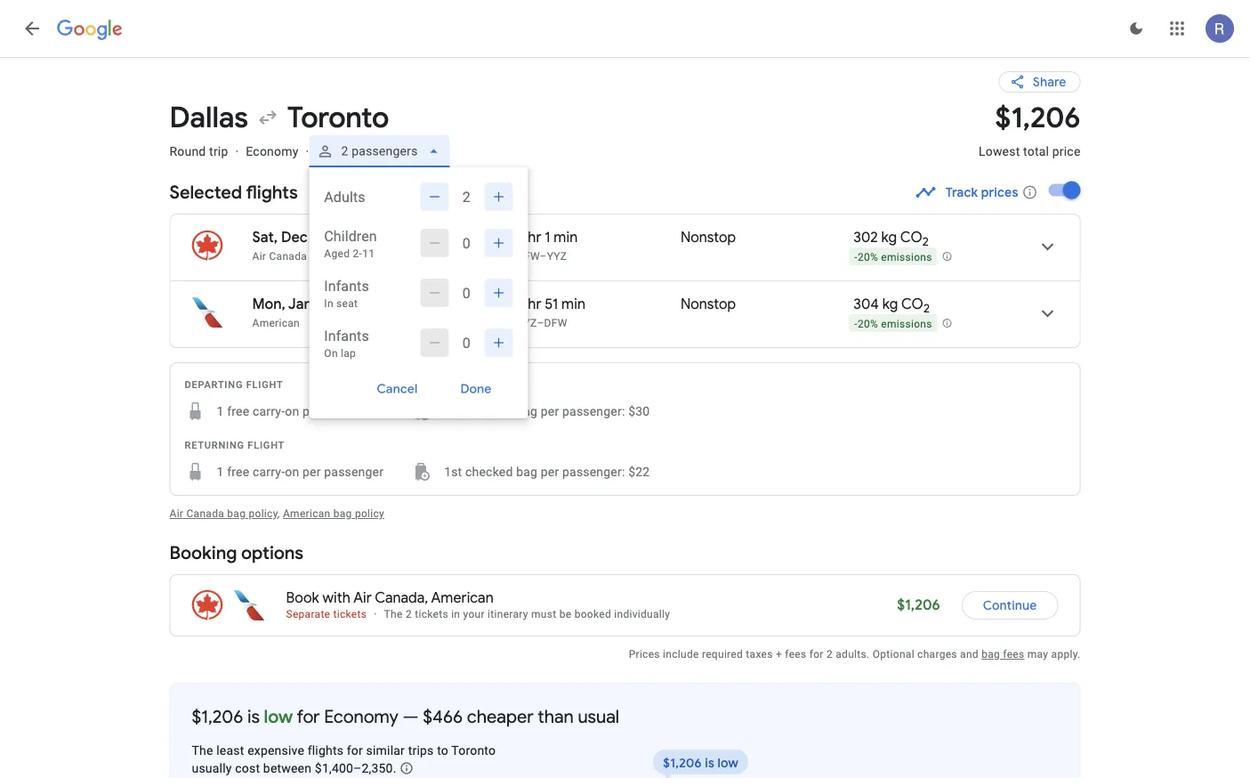 Task type: vqa. For each thing, say whether or not it's contained in the screenshot.
THE SAT,
yes



Task type: describe. For each thing, give the bounding box(es) containing it.
separate
[[286, 608, 331, 621]]

304
[[854, 295, 880, 313]]

price
[[1053, 144, 1081, 158]]

Dallas to Toronto and back text field
[[170, 99, 958, 136]]

learn more about tracked prices image
[[1023, 184, 1039, 200]]

- for 304 kg co
[[855, 318, 858, 330]]

1 vertical spatial american
[[283, 507, 331, 520]]

9:26 am
[[407, 295, 459, 313]]

usually
[[192, 761, 232, 776]]

2 inside 302 kg co 2
[[923, 234, 929, 249]]

1 fees from the left
[[786, 648, 807, 661]]

+
[[776, 648, 783, 661]]

sat, dec 23
[[252, 228, 327, 247]]

Arrival time: 9:11 PM. text field
[[410, 228, 457, 247]]

separate tickets
[[286, 608, 367, 621]]

0 for infants on lap
[[463, 334, 471, 351]]

flights inside the least expensive flights for similar trips to toronto usually cost between $1,400–2,350.
[[308, 743, 344, 758]]

2 inside number of passengers dialog
[[463, 188, 471, 205]]

2 inside 304 kg co 2
[[924, 301, 930, 316]]

done button
[[439, 375, 513, 403]]

min for 3 hr 1 min
[[554, 228, 578, 247]]

nonstop flight. element for 3 hr 1 min
[[681, 228, 736, 249]]

2 passengers
[[341, 144, 418, 158]]

booked
[[575, 608, 612, 621]]

total duration 3 hr 51 min. element
[[517, 295, 681, 316]]

dfw inside 3 hr 1 min dfw – yyz
[[517, 250, 540, 263]]

lap
[[341, 347, 356, 360]]

2 policy from the left
[[355, 507, 385, 520]]

usual
[[578, 705, 620, 728]]

taxes
[[746, 648, 773, 661]]

selected flights
[[170, 181, 298, 203]]

1st checked bag per passenger: $30
[[444, 404, 650, 418]]

aged
[[324, 248, 350, 260]]

on
[[324, 347, 338, 360]]

dec
[[281, 228, 308, 247]]

bag fees button
[[982, 648, 1025, 661]]

0 for children aged 2-11
[[463, 235, 471, 252]]

per inside 'element'
[[541, 404, 559, 418]]

$1,206 is low
[[663, 755, 739, 771]]

304 kg co 2
[[854, 295, 930, 316]]

include
[[663, 648, 699, 661]]

on for 1st checked bag per passenger: $22
[[285, 464, 299, 479]]

american bag policy link
[[283, 507, 385, 520]]

free for 1st checked bag per passenger: $22
[[227, 464, 250, 479]]

children
[[324, 227, 377, 244]]

2 inside popup button
[[341, 144, 348, 158]]

passenger: for $22
[[563, 464, 625, 479]]

individually
[[615, 608, 671, 621]]

$1,206 for $1,206 is low
[[663, 755, 702, 771]]

– for 1
[[540, 250, 547, 263]]

is for $1,206 is low for economy — $466 cheaper than usual
[[247, 705, 260, 728]]

flight for departing flight
[[246, 379, 284, 390]]

6:35 am
[[339, 295, 391, 313]]

book
[[286, 589, 319, 607]]

9:11 pm
[[410, 228, 457, 247]]

carry- for 1st checked bag per passenger: $22
[[253, 464, 285, 479]]

list containing sat, dec 23
[[170, 215, 1080, 347]]

flight for returning flight
[[248, 439, 285, 450]]

3 hr 1 min dfw – yyz
[[517, 228, 578, 263]]

co for 304 kg co
[[902, 295, 924, 313]]

sat,
[[252, 228, 278, 247]]

than
[[538, 705, 574, 728]]

continue
[[984, 597, 1038, 613]]

nonstop flight. element for 3 hr 51 min
[[681, 295, 736, 316]]

adults.
[[836, 648, 870, 661]]

checked for 1st checked bag per passenger: $30
[[466, 404, 513, 418]]

—
[[403, 705, 419, 728]]

mon,
[[252, 295, 286, 313]]

total duration 3 hr 1 min. element
[[517, 228, 681, 249]]

jan
[[288, 295, 312, 313]]

1 free carry-on per passenger for 1st checked bag per passenger: $30
[[217, 404, 384, 418]]

$1,206 lowest total price
[[979, 99, 1081, 158]]

1 policy from the left
[[249, 507, 278, 520]]

the least expensive flights for similar trips to toronto usually cost between $1,400–2,350.
[[192, 743, 496, 776]]

emissions for 304 kg co
[[882, 318, 933, 330]]

in
[[324, 297, 334, 310]]

kg for 302
[[882, 228, 898, 247]]

51
[[545, 295, 558, 313]]

$466
[[423, 705, 463, 728]]

least
[[217, 743, 244, 758]]

mon, jan 1
[[252, 295, 322, 313]]

min for 3 hr 51 min
[[562, 295, 586, 313]]

co for 302 kg co
[[901, 228, 923, 247]]

required
[[702, 648, 743, 661]]

0 horizontal spatial economy
[[246, 144, 299, 158]]

11
[[362, 248, 375, 260]]

the for the 2 tickets in your itinerary must be booked individually
[[384, 608, 403, 621]]

go back image
[[21, 18, 43, 39]]

$1,206 is low for economy — $466 cheaper than usual
[[192, 705, 620, 728]]

1st for 1st checked bag per passenger: $22
[[444, 464, 462, 479]]

cancel
[[377, 381, 418, 397]]

$30
[[629, 404, 650, 418]]

1 left in
[[316, 295, 322, 313]]

returning flight
[[185, 439, 285, 450]]

Departure time: 6:35 AM. text field
[[339, 295, 391, 313]]

departing flight
[[185, 379, 284, 390]]

passenger for 1st checked bag per passenger: $22
[[324, 464, 384, 479]]

air canada bag policy link
[[170, 507, 278, 520]]

charges
[[918, 648, 958, 661]]

done
[[461, 381, 492, 397]]

bag for 1st checked bag per passenger: $22
[[517, 464, 538, 479]]

main content containing dallas
[[170, 57, 1098, 778]]

between
[[263, 761, 312, 776]]

apply.
[[1052, 648, 1081, 661]]

be
[[560, 608, 572, 621]]

change appearance image
[[1116, 7, 1158, 50]]

may
[[1028, 648, 1049, 661]]

trip
[[209, 144, 228, 158]]

is for $1,206 is low
[[705, 755, 715, 771]]

cost
[[235, 761, 260, 776]]

on for 1st checked bag per passenger: $30
[[285, 404, 299, 418]]

2 vertical spatial american
[[431, 589, 494, 607]]

booking options
[[170, 541, 304, 564]]

share button
[[1000, 71, 1081, 93]]

Arrival time: 9:26 AM. text field
[[407, 295, 459, 313]]

in
[[451, 608, 461, 621]]

infants in seat
[[324, 277, 369, 310]]

Departure time: 5:10 PM. text field
[[344, 228, 395, 247]]

round trip
[[170, 144, 228, 158]]

expensive
[[248, 743, 304, 758]]

children aged 2-11
[[324, 227, 377, 260]]

0 horizontal spatial toronto
[[287, 99, 389, 136]]

bag right the ","
[[334, 507, 352, 520]]

to
[[437, 743, 449, 758]]

20% for 302
[[858, 251, 879, 263]]

infants for infants in seat
[[324, 277, 369, 294]]

passenger: for $30
[[563, 404, 625, 418]]

1 free carry-on per passenger for 1st checked bag per passenger: $22
[[217, 464, 384, 479]]

0 vertical spatial flights
[[246, 181, 298, 203]]

3 for 3 hr 51 min
[[517, 295, 525, 313]]



Task type: locate. For each thing, give the bounding box(es) containing it.
2 horizontal spatial air
[[354, 589, 372, 607]]

checked inside 'element'
[[466, 404, 513, 418]]

flights
[[246, 181, 298, 203], [308, 743, 344, 758]]

2 checked from the top
[[466, 464, 513, 479]]

0 vertical spatial flight
[[246, 379, 284, 390]]

1 vertical spatial -20% emissions
[[855, 318, 933, 330]]

track prices
[[946, 184, 1019, 200]]

air right the with
[[354, 589, 372, 607]]

must
[[532, 608, 557, 621]]

$1,206 for $1,206 lowest total price
[[996, 99, 1081, 136]]

carry- down departing flight
[[253, 404, 285, 418]]

1 carry- from the top
[[253, 404, 285, 418]]

0 vertical spatial the
[[384, 608, 403, 621]]

1 vertical spatial on
[[285, 464, 299, 479]]

– inside 3 hr 1 min dfw – yyz
[[540, 250, 547, 263]]

hr for 1
[[528, 228, 542, 247]]

– for 51
[[537, 317, 544, 329]]

departing
[[185, 379, 243, 390]]

return flight on monday, january 1. leaves toronto pearson international airport at 6:35 am on monday, january 1 and arrives at dallas/fort worth international airport at 9:26 am on monday, january 1. element
[[252, 295, 459, 313]]

0 vertical spatial -20% emissions
[[855, 251, 933, 263]]

with
[[323, 589, 351, 607]]

for up $1,400–2,350.
[[347, 743, 363, 758]]

0 vertical spatial carry-
[[253, 404, 285, 418]]

1 infants from the top
[[324, 277, 369, 294]]

2 - from the top
[[855, 318, 858, 330]]

co inside 304 kg co 2
[[902, 295, 924, 313]]

2 vertical spatial for
[[347, 743, 363, 758]]

prices
[[629, 648, 660, 661]]

0 vertical spatial passenger:
[[563, 404, 625, 418]]

2 3 from the top
[[517, 295, 525, 313]]

1 vertical spatial 1st
[[444, 464, 462, 479]]

3 inside 3 hr 1 min dfw – yyz
[[517, 228, 525, 247]]

1 horizontal spatial economy
[[324, 705, 399, 728]]

fees
[[786, 648, 807, 661], [1004, 648, 1025, 661]]

0 vertical spatial infants
[[324, 277, 369, 294]]

kg inside 304 kg co 2
[[883, 295, 899, 313]]

kg
[[882, 228, 898, 247], [883, 295, 899, 313]]

yyz inside 3 hr 1 min dfw – yyz
[[547, 250, 567, 263]]

adults
[[324, 188, 366, 205]]

carry-
[[253, 404, 285, 418], [253, 464, 285, 479]]

checked
[[466, 404, 513, 418], [466, 464, 513, 479]]

None text field
[[979, 99, 1081, 174]]

min inside 3 hr 51 min yyz – dfw
[[562, 295, 586, 313]]

low for $1,206 is low
[[718, 755, 739, 771]]

co right 302
[[901, 228, 923, 247]]

0 vertical spatial emissions
[[882, 251, 933, 263]]

1 horizontal spatial air
[[252, 250, 266, 263]]

low for $1,206 is low for economy — $466 cheaper than usual
[[264, 705, 293, 728]]

1 vertical spatial free
[[227, 464, 250, 479]]

3 hr 51 min yyz – dfw
[[517, 295, 586, 329]]

emissions down 304 kg co 2
[[882, 318, 933, 330]]

min up 51
[[554, 228, 578, 247]]

air for air canada
[[252, 250, 266, 263]]

1 3 from the top
[[517, 228, 525, 247]]

flight details. departing flight on saturday, december 23. leaves dallas/fort worth international airport at 5:10 pm on saturday, december 23 and arrives at toronto pearson international airport at 9:11 pm on saturday, december 23. image
[[1027, 225, 1070, 268]]

3 left 51
[[517, 295, 525, 313]]

canada,
[[375, 589, 428, 607]]

1 vertical spatial toronto
[[452, 743, 496, 758]]

canada for air canada
[[269, 250, 307, 263]]

1 free carry-on per passenger
[[217, 404, 384, 418], [217, 464, 384, 479]]

0 vertical spatial co
[[901, 228, 923, 247]]

1st down done button
[[444, 404, 462, 418]]

1 horizontal spatial canada
[[269, 250, 307, 263]]

0 vertical spatial nonstop flight. element
[[681, 228, 736, 249]]

1 vertical spatial 3
[[517, 295, 525, 313]]

0 vertical spatial checked
[[466, 404, 513, 418]]

0 vertical spatial min
[[554, 228, 578, 247]]

flight details. return flight on monday, january 1. leaves toronto pearson international airport at 6:35 am on monday, january 1 and arrives at dallas/fort worth international airport at 9:26 am on monday, january 1. image
[[1027, 292, 1070, 335]]

20% for 304
[[858, 318, 879, 330]]

- for 302 kg co
[[855, 251, 858, 263]]

0 vertical spatial –
[[540, 250, 547, 263]]

bag down first checked bag costs 30 us dollars per passenger 'element'
[[517, 464, 538, 479]]

cancel button
[[356, 375, 439, 403]]

1st
[[444, 404, 462, 418], [444, 464, 462, 479]]

2 passengers button
[[309, 130, 450, 173]]

hr for 51
[[528, 295, 542, 313]]

kg inside 302 kg co 2
[[882, 228, 898, 247]]

0 horizontal spatial air
[[170, 507, 184, 520]]

0 horizontal spatial dfw
[[517, 250, 540, 263]]

hr up 3 hr 51 min yyz – dfw
[[528, 228, 542, 247]]

toronto right to
[[452, 743, 496, 758]]

co
[[901, 228, 923, 247], [902, 295, 924, 313]]

2 1 free carry-on per passenger from the top
[[217, 464, 384, 479]]

nonstop for 3 hr 1 min
[[681, 228, 736, 247]]

dallas
[[170, 99, 248, 136]]

0 vertical spatial 1st
[[444, 404, 462, 418]]

american up in
[[431, 589, 494, 607]]

302 kg co 2
[[854, 228, 929, 249]]

passenger: left $30
[[563, 404, 625, 418]]

0 horizontal spatial yyz
[[517, 317, 537, 329]]

0 vertical spatial is
[[247, 705, 260, 728]]

departing flight on saturday, december 23. leaves dallas/fort worth international airport at 5:10 pm on saturday, december 23 and arrives at toronto pearson international airport at 9:11 pm on saturday, december 23. element
[[252, 228, 457, 247]]

-20% emissions
[[855, 251, 933, 263], [855, 318, 933, 330]]

nonstop for 3 hr 51 min
[[681, 295, 736, 313]]

2 -20% emissions from the top
[[855, 318, 933, 330]]

hr left 51
[[528, 295, 542, 313]]

infants up lap
[[324, 327, 369, 344]]

0 horizontal spatial the
[[192, 743, 213, 758]]

the for the least expensive flights for similar trips to toronto usually cost between $1,400–2,350.
[[192, 743, 213, 758]]

2 carry- from the top
[[253, 464, 285, 479]]

1 1st from the top
[[444, 404, 462, 418]]

2 passenger from the top
[[324, 464, 384, 479]]

0 vertical spatial low
[[264, 705, 293, 728]]

2 hr from the top
[[528, 295, 542, 313]]

2 20% from the top
[[858, 318, 879, 330]]

0 vertical spatial hr
[[528, 228, 542, 247]]

bag
[[517, 404, 538, 418], [517, 464, 538, 479], [227, 507, 246, 520], [334, 507, 352, 520], [982, 648, 1001, 661]]

0
[[463, 235, 471, 252], [463, 284, 471, 301], [463, 334, 471, 351]]

20% down 304
[[858, 318, 879, 330]]

0 horizontal spatial is
[[247, 705, 260, 728]]

flight right returning
[[248, 439, 285, 450]]

0 horizontal spatial policy
[[249, 507, 278, 520]]

0 vertical spatial 0
[[463, 235, 471, 252]]

1206 US dollars text field
[[898, 596, 941, 614]]

2 emissions from the top
[[882, 318, 933, 330]]

kg right 302
[[882, 228, 898, 247]]

0 vertical spatial american
[[252, 317, 300, 329]]

1 vertical spatial checked
[[466, 464, 513, 479]]

1 vertical spatial for
[[297, 705, 320, 728]]

main content
[[170, 57, 1098, 778]]

1 vertical spatial co
[[902, 295, 924, 313]]

1 vertical spatial 20%
[[858, 318, 879, 330]]

2 fees from the left
[[1004, 648, 1025, 661]]

$1,206 for $1,206 is low for economy — $466 cheaper than usual
[[192, 705, 243, 728]]

canada
[[269, 250, 307, 263], [186, 507, 224, 520]]

1 vertical spatial yyz
[[517, 317, 537, 329]]

0 vertical spatial 3
[[517, 228, 525, 247]]

0 horizontal spatial low
[[264, 705, 293, 728]]

0 for infants in seat
[[463, 284, 471, 301]]

–
[[540, 250, 547, 263], [537, 317, 544, 329]]

1 - from the top
[[855, 251, 858, 263]]

20%
[[858, 251, 879, 263], [858, 318, 879, 330]]

1 vertical spatial is
[[705, 755, 715, 771]]

1 free carry-on per passenger up the ","
[[217, 464, 384, 479]]

2 vertical spatial air
[[354, 589, 372, 607]]

kg right 304
[[883, 295, 899, 313]]

prices include required taxes + fees for 2 adults. optional charges and bag fees may apply.
[[629, 648, 1081, 661]]

tickets down the with
[[333, 608, 367, 621]]

continue button
[[962, 584, 1059, 627]]

1st inside first checked bag costs 22 us dollars per passenger element
[[444, 464, 462, 479]]

1 vertical spatial canada
[[186, 507, 224, 520]]

policy
[[249, 507, 278, 520], [355, 507, 385, 520]]

air canada
[[252, 250, 307, 263]]

1 vertical spatial flight
[[248, 439, 285, 450]]

1 vertical spatial emissions
[[882, 318, 933, 330]]

loading results progress bar
[[0, 57, 1251, 61]]

1 vertical spatial nonstop
[[681, 295, 736, 313]]

air down 'sat,'
[[252, 250, 266, 263]]

0 vertical spatial free
[[227, 404, 250, 418]]

kg for 304
[[883, 295, 899, 313]]

emissions for 302 kg co
[[882, 251, 933, 263]]

1 horizontal spatial policy
[[355, 507, 385, 520]]

prices
[[982, 184, 1019, 200]]

1 vertical spatial min
[[562, 295, 586, 313]]

1 vertical spatial kg
[[883, 295, 899, 313]]

the down book with air canada, american at the left bottom of the page
[[384, 608, 403, 621]]

0 horizontal spatial canada
[[186, 507, 224, 520]]

infants
[[324, 277, 369, 294], [324, 327, 369, 344]]

optional
[[873, 648, 915, 661]]

1 vertical spatial passenger:
[[563, 464, 625, 479]]

infants for infants on lap
[[324, 327, 369, 344]]

is
[[247, 705, 260, 728], [705, 755, 715, 771]]

similar
[[366, 743, 405, 758]]

co right 304
[[902, 295, 924, 313]]

number of passengers dialog
[[309, 167, 528, 418]]

tickets
[[333, 608, 367, 621], [415, 608, 449, 621]]

hr inside 3 hr 51 min yyz – dfw
[[528, 295, 542, 313]]

free for 1st checked bag per passenger: $30
[[227, 404, 250, 418]]

passenger up american bag policy link
[[324, 464, 384, 479]]

0 vertical spatial dfw
[[517, 250, 540, 263]]

checked down done on the left of the page
[[466, 404, 513, 418]]

3 inside 3 hr 51 min yyz – dfw
[[517, 295, 525, 313]]

2 horizontal spatial for
[[810, 648, 824, 661]]

bag up first checked bag costs 22 us dollars per passenger element
[[517, 404, 538, 418]]

-20% emissions down 302 kg co 2
[[855, 251, 933, 263]]

0 vertical spatial 1 free carry-on per passenger
[[217, 404, 384, 418]]

2 vertical spatial 0
[[463, 334, 471, 351]]

total
[[1024, 144, 1050, 158]]

1 emissions from the top
[[882, 251, 933, 263]]

booking
[[170, 541, 237, 564]]

1
[[545, 228, 551, 247], [316, 295, 322, 313], [217, 404, 224, 418], [217, 464, 224, 479]]

fees right +
[[786, 648, 807, 661]]

$1,206 for $1,206
[[898, 596, 941, 614]]

 image
[[235, 144, 239, 158]]

emissions down 302 kg co 2
[[882, 251, 933, 263]]

canada down sat, dec 23
[[269, 250, 307, 263]]

hr
[[528, 228, 542, 247], [528, 295, 542, 313]]

1 vertical spatial passenger
[[324, 464, 384, 479]]

on
[[285, 404, 299, 418], [285, 464, 299, 479]]

– up 51
[[540, 250, 547, 263]]

yyz inside 3 hr 51 min yyz – dfw
[[517, 317, 537, 329]]

1 checked from the top
[[466, 404, 513, 418]]

-20% emissions down 304 kg co 2
[[855, 318, 933, 330]]

1 vertical spatial air
[[170, 507, 184, 520]]

the 2 tickets in your itinerary must be booked individually
[[384, 608, 671, 621]]

1 20% from the top
[[858, 251, 879, 263]]

-
[[855, 251, 858, 263], [855, 318, 858, 330]]

1 passenger: from the top
[[563, 404, 625, 418]]

1 vertical spatial -
[[855, 318, 858, 330]]

0 vertical spatial toronto
[[287, 99, 389, 136]]

0 vertical spatial yyz
[[547, 250, 567, 263]]

emissions
[[882, 251, 933, 263], [882, 318, 933, 330]]

passenger: inside first checked bag costs 30 us dollars per passenger 'element'
[[563, 404, 625, 418]]

american right the ","
[[283, 507, 331, 520]]

the inside the least expensive flights for similar trips to toronto usually cost between $1,400–2,350.
[[192, 743, 213, 758]]

 image
[[306, 144, 309, 158]]

0 vertical spatial for
[[810, 648, 824, 661]]

1 on from the top
[[285, 404, 299, 418]]

flight
[[246, 379, 284, 390], [248, 439, 285, 450]]

dfw up 3 hr 51 min yyz – dfw
[[517, 250, 540, 263]]

1 horizontal spatial yyz
[[547, 250, 567, 263]]

0 vertical spatial nonstop
[[681, 228, 736, 247]]

checked down first checked bag costs 30 us dollars per passenger 'element'
[[466, 464, 513, 479]]

flights up $1,400–2,350.
[[308, 743, 344, 758]]

2 free from the top
[[227, 464, 250, 479]]

0 vertical spatial air
[[252, 250, 266, 263]]

bag up booking options
[[227, 507, 246, 520]]

nonstop flight. element
[[681, 228, 736, 249], [681, 295, 736, 316]]

1 1 free carry-on per passenger from the top
[[217, 404, 384, 418]]

1 vertical spatial carry-
[[253, 464, 285, 479]]

$1,206 inside $1,206 lowest total price
[[996, 99, 1081, 136]]

carry- for 1st checked bag per passenger: $30
[[253, 404, 285, 418]]

canada up booking
[[186, 507, 224, 520]]

3 up 3 hr 51 min yyz – dfw
[[517, 228, 525, 247]]

3 for 3 hr 1 min
[[517, 228, 525, 247]]

free down departing flight
[[227, 404, 250, 418]]

0 vertical spatial economy
[[246, 144, 299, 158]]

toronto up 2 passengers
[[287, 99, 389, 136]]

3
[[517, 228, 525, 247], [517, 295, 525, 313]]

0 vertical spatial passenger
[[324, 404, 384, 418]]

1 horizontal spatial toronto
[[452, 743, 496, 758]]

none text field containing $1,206
[[979, 99, 1081, 174]]

book with air canada, american
[[286, 589, 494, 607]]

economy right trip
[[246, 144, 299, 158]]

the up the usually
[[192, 743, 213, 758]]

nonstop
[[681, 228, 736, 247], [681, 295, 736, 313]]

air
[[252, 250, 266, 263], [170, 507, 184, 520], [354, 589, 372, 607]]

and
[[961, 648, 979, 661]]

canada for air canada bag policy , american bag policy
[[186, 507, 224, 520]]

bag for air canada bag policy , american bag policy
[[227, 507, 246, 520]]

1 horizontal spatial the
[[384, 608, 403, 621]]

1 vertical spatial infants
[[324, 327, 369, 344]]

2
[[341, 144, 348, 158], [463, 188, 471, 205], [923, 234, 929, 249], [924, 301, 930, 316], [406, 608, 412, 621], [827, 648, 833, 661]]

1 horizontal spatial dfw
[[544, 317, 568, 329]]

options
[[241, 541, 304, 564]]

2 infants from the top
[[324, 327, 369, 344]]

economy
[[246, 144, 299, 158], [324, 705, 399, 728]]

2 1st from the top
[[444, 464, 462, 479]]

1st inside first checked bag costs 30 us dollars per passenger 'element'
[[444, 404, 462, 418]]

economy up similar
[[324, 705, 399, 728]]

list
[[170, 215, 1080, 347]]

low
[[264, 705, 293, 728], [718, 755, 739, 771]]

for inside the least expensive flights for similar trips to toronto usually cost between $1,400–2,350.
[[347, 743, 363, 758]]

american inside 'list'
[[252, 317, 300, 329]]

1 down returning
[[217, 464, 224, 479]]

0 vertical spatial canada
[[269, 250, 307, 263]]

0 vertical spatial kg
[[882, 228, 898, 247]]

0 horizontal spatial flights
[[246, 181, 298, 203]]

carry- up air canada bag policy , american bag policy
[[253, 464, 285, 479]]

0 vertical spatial on
[[285, 404, 299, 418]]

1 vertical spatial low
[[718, 755, 739, 771]]

0 right 9:11 pm
[[463, 235, 471, 252]]

returning
[[185, 439, 245, 450]]

0 up done on the left of the page
[[463, 334, 471, 351]]

cheaper
[[467, 705, 534, 728]]

infants up the seat
[[324, 277, 369, 294]]

1 tickets from the left
[[333, 608, 367, 621]]

1 horizontal spatial fees
[[1004, 648, 1025, 661]]

passenger down cancel
[[324, 404, 384, 418]]

,
[[278, 507, 280, 520]]

for up expensive
[[297, 705, 320, 728]]

-20% emissions for 304
[[855, 318, 933, 330]]

5:10 pm
[[344, 228, 395, 247]]

min right 51
[[562, 295, 586, 313]]

learn more about price insights image
[[400, 761, 414, 775]]

bag right and
[[982, 648, 1001, 661]]

– down total duration 3 hr 51 min. element
[[537, 317, 544, 329]]

1 horizontal spatial is
[[705, 755, 715, 771]]

passenger: inside first checked bag costs 22 us dollars per passenger element
[[563, 464, 625, 479]]

1 up 51
[[545, 228, 551, 247]]

free down returning flight
[[227, 464, 250, 479]]

the
[[384, 608, 403, 621], [192, 743, 213, 758]]

first checked bag costs 30 us dollars per passenger element
[[412, 401, 650, 422]]

1 vertical spatial flights
[[308, 743, 344, 758]]

1 horizontal spatial flights
[[308, 743, 344, 758]]

bag inside 'element'
[[517, 404, 538, 418]]

1st down done on the left of the page
[[444, 464, 462, 479]]

first checked bag costs 22 us dollars per passenger element
[[412, 461, 650, 483]]

0 horizontal spatial fees
[[786, 648, 807, 661]]

dfw down 51
[[544, 317, 568, 329]]

1 vertical spatial nonstop flight. element
[[681, 295, 736, 316]]

passenger for 1st checked bag per passenger: $30
[[324, 404, 384, 418]]

infants on lap
[[324, 327, 369, 360]]

share
[[1033, 74, 1067, 90]]

dfw inside 3 hr 51 min yyz – dfw
[[544, 317, 568, 329]]

flights up 'sat,'
[[246, 181, 298, 203]]

1 horizontal spatial for
[[347, 743, 363, 758]]

1206 us dollars element
[[996, 99, 1081, 136]]

yyz down total duration 3 hr 51 min. element
[[517, 317, 537, 329]]

american down the mon,
[[252, 317, 300, 329]]

passenger: left $22
[[563, 464, 625, 479]]

23
[[311, 228, 327, 247]]

1 vertical spatial 0
[[463, 284, 471, 301]]

fees left may
[[1004, 648, 1025, 661]]

flight right departing
[[246, 379, 284, 390]]

2 nonstop flight. element from the top
[[681, 295, 736, 316]]

1 vertical spatial economy
[[324, 705, 399, 728]]

policy up book with air canada, american at the left bottom of the page
[[355, 507, 385, 520]]

air canada bag policy , american bag policy
[[170, 507, 385, 520]]

$22
[[629, 464, 650, 479]]

hr inside 3 hr 1 min dfw – yyz
[[528, 228, 542, 247]]

itinerary
[[488, 608, 529, 621]]

1 inside 3 hr 1 min dfw – yyz
[[545, 228, 551, 247]]

tickets left in
[[415, 608, 449, 621]]

co inside 302 kg co 2
[[901, 228, 923, 247]]

-20% emissions for 302
[[855, 251, 933, 263]]

2 tickets from the left
[[415, 608, 449, 621]]

1st for 1st checked bag per passenger: $30
[[444, 404, 462, 418]]

policy up options in the left bottom of the page
[[249, 507, 278, 520]]

1 0 from the top
[[463, 235, 471, 252]]

seat
[[337, 297, 358, 310]]

checked for 1st checked bag per passenger: $22
[[466, 464, 513, 479]]

0 horizontal spatial for
[[297, 705, 320, 728]]

1 passenger from the top
[[324, 404, 384, 418]]

1 horizontal spatial low
[[718, 755, 739, 771]]

1 nonstop flight. element from the top
[[681, 228, 736, 249]]

1 free carry-on per passenger down on
[[217, 404, 384, 418]]

air up booking
[[170, 507, 184, 520]]

- down 304
[[855, 318, 858, 330]]

1 vertical spatial hr
[[528, 295, 542, 313]]

2 passenger: from the top
[[563, 464, 625, 479]]

bag for 1st checked bag per passenger: $30
[[517, 404, 538, 418]]

– inside 3 hr 51 min yyz – dfw
[[537, 317, 544, 329]]

0 horizontal spatial tickets
[[333, 608, 367, 621]]

0 vertical spatial 20%
[[858, 251, 879, 263]]

1 free from the top
[[227, 404, 250, 418]]

air for air canada bag policy , american bag policy
[[170, 507, 184, 520]]

yyz down total duration 3 hr 1 min. element at top
[[547, 250, 567, 263]]

302
[[854, 228, 878, 247]]

1 hr from the top
[[528, 228, 542, 247]]

trips
[[408, 743, 434, 758]]

1 down departing
[[217, 404, 224, 418]]

min inside 3 hr 1 min dfw – yyz
[[554, 228, 578, 247]]

2 0 from the top
[[463, 284, 471, 301]]

- down 302
[[855, 251, 858, 263]]

passengers
[[352, 144, 418, 158]]

toronto inside the least expensive flights for similar trips to toronto usually cost between $1,400–2,350.
[[452, 743, 496, 758]]

20% down 302
[[858, 251, 879, 263]]

3 0 from the top
[[463, 334, 471, 351]]

2 on from the top
[[285, 464, 299, 479]]

1 nonstop from the top
[[681, 228, 736, 247]]

2 nonstop from the top
[[681, 295, 736, 313]]

1 vertical spatial the
[[192, 743, 213, 758]]

0 right 'arrival time: 9:26 am.' text box
[[463, 284, 471, 301]]

for left adults.
[[810, 648, 824, 661]]

1 vertical spatial dfw
[[544, 317, 568, 329]]

1 -20% emissions from the top
[[855, 251, 933, 263]]



